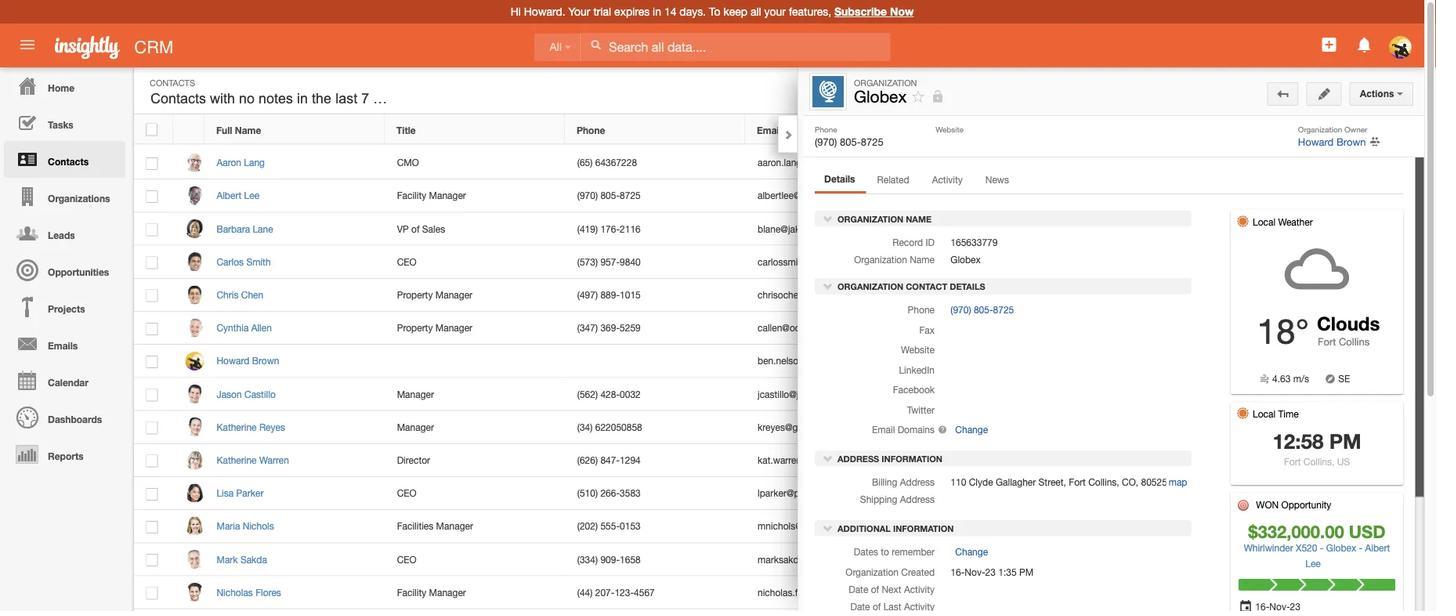 Task type: locate. For each thing, give the bounding box(es) containing it.
(970) 805-8725 down 165633779
[[951, 304, 1014, 315]]

gallagher
[[996, 477, 1036, 488]]

katherine warren
[[217, 455, 289, 466]]

and down local weather at the right top
[[1280, 229, 1297, 240]]

0 vertical spatial property
[[397, 289, 433, 300]]

1 katherine from the top
[[217, 422, 257, 433]]

property manager cell
[[385, 279, 565, 312], [385, 312, 565, 345]]

(510)
[[577, 488, 598, 499]]

in for the
[[297, 91, 308, 107]]

katherine
[[217, 422, 257, 433], [217, 455, 257, 466]]

fort for 18°
[[1318, 335, 1336, 348]]

0 vertical spatial information
[[882, 454, 943, 464]]

(65) 64367228
[[577, 157, 637, 168]]

cell
[[1146, 246, 1185, 279], [1146, 312, 1185, 345], [385, 345, 565, 378], [565, 345, 746, 378], [926, 345, 1107, 378], [1146, 345, 1185, 378], [926, 378, 1107, 411], [1146, 378, 1185, 411], [1146, 411, 1185, 444], [1146, 543, 1185, 576], [926, 576, 1107, 609], [1146, 576, 1185, 609], [134, 609, 173, 611], [173, 609, 205, 611], [205, 609, 385, 611], [385, 609, 565, 611], [565, 609, 746, 611], [746, 609, 926, 611], [926, 609, 1107, 611], [1107, 609, 1146, 611], [1146, 609, 1185, 611]]

12 row from the top
[[134, 477, 1185, 510]]

chevron down image down albertlee@globex.com cell
[[823, 213, 834, 224]]

0 vertical spatial export
[[1237, 184, 1272, 194]]

ceo cell
[[385, 246, 565, 279], [385, 477, 565, 510], [385, 543, 565, 576]]

brown down owner on the right top of page
[[1337, 136, 1366, 148]]

notifications image
[[1355, 35, 1374, 54]]

2 ceo cell from the top
[[385, 477, 565, 510]]

0 vertical spatial 23
[[1243, 271, 1254, 282]]

pm right 1:35
[[1020, 567, 1034, 578]]

2 horizontal spatial (970)
[[951, 304, 971, 315]]

23 for 1:35
[[986, 567, 996, 578]]

1 column header from the left
[[1106, 115, 1145, 145]]

1 vertical spatial (970)
[[577, 190, 598, 201]]

4 row from the top
[[134, 213, 1185, 246]]

phone up aaron.lang@clampett.com cell
[[815, 125, 838, 134]]

change for email domains
[[956, 424, 988, 435]]

1 vertical spatial in
[[297, 91, 308, 107]]

1 horizontal spatial 8725
[[861, 136, 884, 148]]

activity down created
[[904, 584, 935, 595]]

marksakda@ocair.com
[[758, 554, 853, 565]]

1 vertical spatial chevron down image
[[823, 453, 834, 464]]

2 local from the top
[[1253, 408, 1276, 419]]

5259
[[620, 322, 641, 333]]

0 horizontal spatial howard brown
[[217, 356, 279, 367]]

callen@ocair.com cell
[[746, 312, 926, 345]]

aaron.lang@clampett.com cell
[[746, 147, 926, 180]]

collins, left co,
[[1089, 477, 1120, 488]]

chevron down image
[[823, 280, 834, 291]]

katherine warren link
[[217, 455, 297, 466]]

name right full
[[235, 125, 261, 135]]

import down the /
[[1209, 207, 1236, 218]]

3 follow image from the top
[[1119, 421, 1134, 435]]

contacts up your recent imports
[[1239, 229, 1277, 240]]

facility manager down facilities manager
[[397, 587, 466, 598]]

change link right domains
[[951, 422, 988, 438]]

list
[[956, 125, 972, 135]]

1 notes from the top
[[1299, 207, 1324, 218]]

contact down the 16-nov-23 import link
[[1195, 291, 1237, 301]]

None checkbox
[[146, 356, 158, 368], [146, 389, 158, 401], [146, 422, 158, 435], [146, 455, 158, 468], [146, 488, 158, 501], [146, 521, 158, 534], [146, 554, 158, 567], [146, 587, 158, 600], [146, 356, 158, 368], [146, 389, 158, 401], [146, 422, 158, 435], [146, 455, 158, 468], [146, 488, 158, 501], [146, 521, 158, 534], [146, 554, 158, 567], [146, 587, 158, 600]]

chevron right image
[[783, 129, 794, 140]]

3 ceo from the top
[[397, 554, 417, 565]]

manager for (970) 805-8725
[[429, 190, 466, 201]]

1 follow image from the top
[[1119, 189, 1134, 204]]

email
[[757, 125, 782, 135], [872, 424, 895, 435]]

lee down "lang" at the left top of the page
[[244, 190, 259, 201]]

details down aaron.lang@clampett.com
[[824, 173, 855, 184]]

fort inside 18° clouds fort collins
[[1318, 335, 1336, 348]]

0 horizontal spatial email
[[757, 125, 782, 135]]

notes up export contacts and notes
[[1299, 207, 1324, 218]]

ceo cell for (573) 957-9840
[[385, 246, 565, 279]]

warren
[[259, 455, 289, 466]]

(970) inside phone (970) 805-8725
[[815, 136, 837, 148]]

brown inside row
[[252, 356, 279, 367]]

full name
[[216, 125, 261, 135]]

sample_data for blane@jakubowski.com
[[941, 224, 986, 233]]

export right the /
[[1237, 184, 1272, 194]]

0 vertical spatial lee
[[244, 190, 259, 201]]

email left chevron right icon
[[757, 125, 782, 135]]

176-
[[601, 223, 620, 234]]

email up the address information
[[872, 424, 895, 435]]

(497) 889-1015
[[577, 289, 641, 300]]

in left 14
[[653, 5, 661, 18]]

albertlee@globex.com cell
[[746, 180, 926, 213]]

director cell
[[385, 444, 565, 477]]

14 row from the top
[[134, 543, 1185, 576]]

phone (970) 805-8725
[[815, 125, 884, 148]]

marksakda@ocair.com cell
[[746, 543, 926, 576]]

7 row from the top
[[134, 312, 1185, 345]]

notes for export contacts and notes
[[1299, 229, 1324, 240]]

navigation containing home
[[0, 67, 125, 473]]

follow image for marksakda@ocair.com
[[1119, 553, 1134, 568]]

property manager cell for (497) 889-1015
[[385, 279, 565, 312]]

dashboards
[[48, 414, 102, 425]]

export contacts and notes
[[1206, 229, 1324, 240]]

3583
[[620, 488, 641, 499]]

0 vertical spatial katherine
[[217, 422, 257, 433]]

row containing maria nichols
[[134, 510, 1185, 543]]

1 vertical spatial local
[[1253, 408, 1276, 419]]

follow image for carlossmith@warbucks.com
[[1119, 255, 1134, 270]]

organization
[[854, 78, 917, 88], [1298, 125, 1343, 134], [838, 214, 904, 224], [854, 254, 907, 265], [838, 281, 904, 291], [846, 567, 899, 578]]

row containing katherine reyes
[[134, 411, 1185, 444]]

usd
[[1349, 522, 1386, 542]]

1 horizontal spatial (970)
[[815, 136, 837, 148]]

in inside contacts contacts with no notes in the last 7 days
[[297, 91, 308, 107]]

2 katherine from the top
[[217, 455, 257, 466]]

1 vertical spatial ceo cell
[[385, 477, 565, 510]]

0 vertical spatial albert
[[217, 190, 242, 201]]

chevron down image for dates to remember
[[823, 523, 834, 534]]

follow image for jcastillo@jakubowski.com
[[1119, 387, 1134, 402]]

(44)
[[577, 587, 593, 598]]

katherine for katherine warren
[[217, 455, 257, 466]]

2 chevron down image from the top
[[823, 453, 834, 464]]

2 notes from the top
[[1299, 229, 1324, 240]]

2 property from the top
[[397, 322, 433, 333]]

207-
[[595, 587, 615, 598]]

organization name up "record"
[[835, 214, 932, 224]]

(44) 207-123-4567
[[577, 587, 655, 598]]

follow image for chrisochen@kinggroup.com
[[1119, 288, 1134, 303]]

globex inside $332,000.00 usd whirlwinder x520 - globex - albert lee
[[1327, 542, 1357, 553]]

contact for new
[[1324, 85, 1359, 95]]

facilities manager
[[397, 521, 473, 532]]

622050858
[[595, 422, 642, 433]]

dates to remember
[[854, 547, 935, 558]]

2 follow image from the top
[[1119, 222, 1134, 237]]

sample_data for mnichols@parkerandco.com
[[941, 522, 986, 531]]

m/s
[[1294, 373, 1310, 384]]

805- inside "cell"
[[601, 190, 620, 201]]

8725 inside "cell"
[[620, 190, 641, 201]]

emails link
[[4, 325, 125, 362]]

row containing jason castillo
[[134, 378, 1185, 411]]

contacts inside contacts link
[[48, 156, 89, 167]]

1 property from the top
[[397, 289, 433, 300]]

address up "shipping address"
[[900, 477, 935, 488]]

ceo cell for (334) 909-1658
[[385, 543, 565, 576]]

column header
[[1106, 115, 1145, 145], [1145, 115, 1184, 145]]

805- up 176-
[[601, 190, 620, 201]]

8725 up related
[[861, 136, 884, 148]]

0 horizontal spatial 805-
[[601, 190, 620, 201]]

facility manager cell down facilities manager cell
[[385, 576, 565, 609]]

1 vertical spatial of
[[871, 584, 879, 595]]

chevron down image down kreyes@globex.com cell
[[823, 453, 834, 464]]

ceo cell down sales
[[385, 246, 565, 279]]

2 vertical spatial 805-
[[974, 304, 993, 315]]

15 row from the top
[[134, 576, 1185, 609]]

in for 14
[[653, 5, 661, 18]]

follow image for mnichols@parkerandco.com
[[1119, 520, 1134, 535]]

10 row from the top
[[134, 411, 1185, 444]]

local up export contacts and notes
[[1253, 216, 1276, 227]]

follow image
[[1119, 189, 1134, 204], [1119, 222, 1134, 237], [1119, 421, 1134, 435], [1119, 520, 1134, 535]]

howard.
[[524, 5, 566, 18]]

9 row from the top
[[134, 378, 1185, 411]]

1 change link from the top
[[951, 422, 988, 438]]

katherine up lisa parker
[[217, 455, 257, 466]]

0 horizontal spatial brown
[[252, 356, 279, 367]]

/
[[1232, 184, 1235, 194]]

11 row from the top
[[134, 444, 1185, 477]]

of left next
[[871, 584, 879, 595]]

fort inside 12:58 pm fort collins, us
[[1284, 456, 1301, 467]]

follow image for kat.warren@clampett.com
[[1119, 454, 1134, 469]]

ceo cell down facilities manager
[[385, 543, 565, 576]]

1 horizontal spatial pm
[[1330, 429, 1362, 453]]

1 vertical spatial property
[[397, 322, 433, 333]]

calendar link
[[4, 362, 125, 399]]

1 change from the top
[[956, 424, 988, 435]]

lee down x520
[[1306, 558, 1321, 569]]

sample_data for albertlee@globex.com
[[941, 191, 986, 200]]

1 vertical spatial pm
[[1020, 567, 1034, 578]]

howard brown down "cynthia allen" 'link' on the left bottom of the page
[[217, 356, 279, 367]]

0 vertical spatial facility
[[397, 190, 426, 201]]

(65)
[[577, 157, 593, 168]]

howard inside row
[[217, 356, 250, 367]]

details up (970) 805-8725 link
[[950, 281, 986, 291]]

0 vertical spatial fort
[[1318, 335, 1336, 348]]

1 horizontal spatial website
[[936, 125, 964, 134]]

2 vertical spatial name
[[910, 254, 935, 265]]

property manager
[[397, 289, 473, 300], [397, 322, 473, 333]]

1 vertical spatial change
[[956, 547, 988, 558]]

805- for (970) 805-8725 link
[[974, 304, 993, 315]]

2 - from the left
[[1359, 542, 1363, 553]]

Search this list... text field
[[934, 78, 1110, 102]]

1 facility manager cell from the top
[[385, 180, 565, 213]]

9840
[[620, 256, 641, 267]]

sample_data for lparker@parkerandco.com
[[941, 489, 986, 498]]

your recent imports
[[1195, 248, 1300, 259]]

2 ceo from the top
[[397, 488, 417, 499]]

howard brown for right the howard brown link
[[1298, 136, 1366, 148]]

2 facility manager from the top
[[397, 587, 466, 598]]

globex
[[854, 87, 907, 106], [951, 254, 981, 265], [1327, 542, 1357, 553]]

email for email domains
[[872, 424, 895, 435]]

local weather
[[1253, 216, 1313, 227]]

of right vp
[[411, 223, 420, 234]]

cmo cell
[[385, 147, 565, 180]]

805- down 165633779
[[974, 304, 993, 315]]

row
[[134, 115, 1184, 145], [134, 147, 1185, 180], [134, 180, 1185, 213], [134, 213, 1185, 246], [134, 246, 1185, 279], [134, 279, 1185, 312], [134, 312, 1185, 345], [134, 345, 1185, 378], [134, 378, 1185, 411], [134, 411, 1185, 444], [134, 444, 1185, 477], [134, 477, 1185, 510], [134, 510, 1185, 543], [134, 543, 1185, 576], [134, 576, 1185, 609], [134, 609, 1185, 611]]

(419)
[[577, 223, 598, 234]]

1 vertical spatial website
[[901, 344, 935, 355]]

0 vertical spatial ceo cell
[[385, 246, 565, 279]]

manager for (497) 889-1015
[[436, 289, 473, 300]]

0 horizontal spatial 16-
[[951, 567, 965, 578]]

row containing carlos smith
[[134, 246, 1185, 279]]

0 vertical spatial howard brown
[[1298, 136, 1366, 148]]

16- for 16-nov-23 1:35 pm
[[951, 567, 965, 578]]

(970) 805-8725 up (419) 176-2116 at left top
[[577, 190, 641, 201]]

phone up the (65)
[[577, 125, 605, 135]]

2 vertical spatial chevron down image
[[823, 523, 834, 534]]

ceo down vp
[[397, 256, 417, 267]]

nov- for 1:35
[[965, 567, 986, 578]]

albertlee@globex.com
[[758, 190, 851, 201]]

1 vertical spatial 23
[[986, 567, 996, 578]]

2 horizontal spatial 805-
[[974, 304, 993, 315]]

8725 inside phone (970) 805-8725
[[861, 136, 884, 148]]

(970) down organization contact details
[[951, 304, 971, 315]]

0 vertical spatial email
[[757, 125, 782, 135]]

1 vertical spatial name
[[906, 214, 932, 224]]

8 row from the top
[[134, 345, 1185, 378]]

manager cell up 'director' cell
[[385, 378, 565, 411]]

0 vertical spatial change link
[[951, 422, 988, 438]]

information up remember
[[893, 524, 954, 534]]

1 vertical spatial 805-
[[601, 190, 620, 201]]

sample_data for carlossmith@warbucks.com
[[941, 258, 986, 267]]

0 horizontal spatial (970)
[[577, 190, 598, 201]]

manager cell up director
[[385, 411, 565, 444]]

albert lee
[[217, 190, 259, 201]]

all link
[[534, 33, 581, 61]]

kreyes@globex.com cell
[[746, 411, 926, 444]]

2 property manager cell from the top
[[385, 312, 565, 345]]

kat.warren@clampett.com cell
[[746, 444, 926, 477]]

1 horizontal spatial howard brown link
[[1298, 136, 1366, 148]]

contacts up export contacts and notes link
[[1239, 207, 1277, 218]]

(970) 805-8725 for (970) 805-8725 "cell"
[[577, 190, 641, 201]]

organization created
[[846, 567, 935, 578]]

albert right x520
[[1366, 542, 1391, 553]]

follow image
[[912, 89, 926, 104], [1119, 156, 1134, 171], [1119, 255, 1134, 270], [1119, 288, 1134, 303], [1119, 321, 1134, 336], [1119, 354, 1134, 369], [1119, 387, 1134, 402], [1119, 454, 1134, 469], [1119, 487, 1134, 502], [1119, 553, 1134, 568], [1119, 586, 1134, 601]]

0 vertical spatial facility manager
[[397, 190, 466, 201]]

no tags
[[1211, 338, 1245, 349]]

address down billing address
[[900, 494, 935, 505]]

2 horizontal spatial globex
[[1327, 542, 1357, 553]]

maria nichols link
[[217, 521, 282, 532]]

information up billing address
[[882, 454, 943, 464]]

(970) 805-8725 for (970) 805-8725 link
[[951, 304, 1014, 315]]

chevron down image up marksakda@ocair.com cell
[[823, 523, 834, 534]]

local for local time
[[1253, 408, 1276, 419]]

your left the trial
[[569, 5, 591, 18]]

(510) 266-3583 cell
[[565, 477, 746, 510]]

chris chen
[[217, 289, 263, 300]]

16 row from the top
[[134, 609, 1185, 611]]

facility manager for (44)
[[397, 587, 466, 598]]

opportunity image
[[1237, 499, 1250, 512]]

0 vertical spatial (970) 805-8725
[[577, 190, 641, 201]]

pm up us
[[1330, 429, 1362, 453]]

1 horizontal spatial phone
[[815, 125, 838, 134]]

nicholas flores
[[217, 587, 281, 598]]

1 vertical spatial facility manager
[[397, 587, 466, 598]]

nov- up 'contact tags' at the top right
[[1223, 271, 1243, 282]]

katherine for katherine reyes
[[217, 422, 257, 433]]

428-
[[601, 389, 620, 400]]

0 horizontal spatial (970) 805-8725
[[577, 190, 641, 201]]

pm inside 12:58 pm fort collins, us
[[1330, 429, 1362, 453]]

0 horizontal spatial export
[[1209, 229, 1236, 240]]

16- up 'contact tags' at the top right
[[1209, 271, 1223, 282]]

brown down the allen
[[252, 356, 279, 367]]

2 property manager from the top
[[397, 322, 473, 333]]

follow image for ben.nelson1980@gmail.com
[[1119, 354, 1134, 369]]

local left time
[[1253, 408, 1276, 419]]

property for chen
[[397, 289, 433, 300]]

name down id
[[910, 254, 935, 265]]

won
[[1256, 499, 1279, 510]]

1 vertical spatial howard brown
[[217, 356, 279, 367]]

change up 16-nov-23 1:35 pm
[[956, 547, 988, 558]]

lee
[[244, 190, 259, 201], [1306, 558, 1321, 569]]

chevron down image for record id
[[823, 213, 834, 224]]

website down record permissions icon
[[936, 125, 964, 134]]

notes down weather
[[1299, 229, 1324, 240]]

last
[[336, 91, 357, 107]]

facility manager cell up sales
[[385, 180, 565, 213]]

chris chen link
[[217, 289, 271, 300]]

hi howard. your trial expires in 14 days. to keep all your features, subscribe now
[[511, 5, 914, 18]]

1 vertical spatial email
[[872, 424, 895, 435]]

1 vertical spatial howard brown link
[[217, 356, 287, 367]]

(562) 428-0032
[[577, 389, 641, 400]]

0 vertical spatial details
[[824, 173, 855, 184]]

805- up details link on the top of page
[[840, 136, 861, 148]]

13 row from the top
[[134, 510, 1185, 543]]

1 horizontal spatial howard
[[1298, 136, 1334, 148]]

6 row from the top
[[134, 279, 1185, 312]]

sample_data for chrisochen@kinggroup.com
[[941, 291, 986, 300]]

0 vertical spatial 805-
[[840, 136, 861, 148]]

0153
[[620, 521, 641, 532]]

1 vertical spatial 16-
[[951, 567, 965, 578]]

ceo down facilities
[[397, 554, 417, 565]]

cmo
[[397, 157, 419, 168]]

import left the /
[[1195, 184, 1229, 194]]

export up recent
[[1209, 229, 1236, 240]]

manager cell
[[385, 378, 565, 411], [385, 411, 565, 444]]

1 facility manager from the top
[[397, 190, 466, 201]]

1 facility from the top
[[397, 190, 426, 201]]

details link
[[815, 169, 865, 191]]

0 vertical spatial chevron down image
[[823, 213, 834, 224]]

albert down 'aaron' at top left
[[217, 190, 242, 201]]

0 vertical spatial 8725
[[861, 136, 884, 148]]

facility for lee
[[397, 190, 426, 201]]

row containing nicholas flores
[[134, 576, 1185, 609]]

information for billing address
[[882, 454, 943, 464]]

related link
[[867, 169, 920, 193]]

property manager for (497)
[[397, 289, 473, 300]]

5 row from the top
[[134, 246, 1185, 279]]

16- right created
[[951, 567, 965, 578]]

carlossmith@warbucks.com cell
[[746, 246, 926, 279]]

globex up phone (970) 805-8725
[[854, 87, 907, 106]]

facility manager cell for (44)
[[385, 576, 565, 609]]

keep
[[724, 5, 748, 18]]

2 vertical spatial address
[[900, 494, 935, 505]]

0 horizontal spatial -
[[1320, 542, 1324, 553]]

1 horizontal spatial lee
[[1306, 558, 1321, 569]]

local for local weather
[[1253, 216, 1276, 227]]

fort down 12:58
[[1284, 456, 1301, 467]]

0 vertical spatial howard brown link
[[1298, 136, 1366, 148]]

1 local from the top
[[1253, 216, 1276, 227]]

None checkbox
[[146, 123, 158, 136], [146, 157, 158, 170], [146, 191, 158, 203], [146, 224, 158, 236], [146, 257, 158, 269], [146, 290, 158, 302], [146, 323, 158, 335], [146, 123, 158, 136], [146, 157, 158, 170], [146, 191, 158, 203], [146, 224, 158, 236], [146, 257, 158, 269], [146, 290, 158, 302], [146, 323, 158, 335]]

1 ceo from the top
[[397, 256, 417, 267]]

lang
[[244, 157, 265, 168]]

0 horizontal spatial howard
[[217, 356, 250, 367]]

2 change link from the top
[[951, 544, 988, 560]]

16-
[[1209, 271, 1223, 282], [951, 567, 965, 578]]

phone
[[577, 125, 605, 135], [815, 125, 838, 134], [908, 304, 935, 315]]

23
[[1243, 271, 1254, 282], [986, 567, 996, 578]]

organization name down "record"
[[854, 254, 935, 265]]

0 vertical spatial nov-
[[1223, 271, 1243, 282]]

23 up tags
[[1243, 271, 1254, 282]]

nov- left 1:35
[[965, 567, 986, 578]]

collins, left us
[[1304, 456, 1335, 467]]

facility manager up sales
[[397, 190, 466, 201]]

889-
[[601, 289, 620, 300]]

1 vertical spatial property manager
[[397, 322, 473, 333]]

2 change from the top
[[956, 547, 988, 558]]

jcastillo@jakubowski.com cell
[[746, 378, 926, 411]]

collins, inside 12:58 pm fort collins, us
[[1304, 456, 1335, 467]]

16- for 16-nov-23 import
[[1209, 271, 1223, 282]]

0 vertical spatial globex
[[854, 87, 907, 106]]

phone up fax at right
[[908, 304, 935, 315]]

activity
[[932, 174, 963, 185], [904, 584, 935, 595]]

0 vertical spatial notes
[[1299, 207, 1324, 218]]

organization left owner on the right top of page
[[1298, 125, 1343, 134]]

1 vertical spatial katherine
[[217, 455, 257, 466]]

805- for (970) 805-8725 "cell"
[[601, 190, 620, 201]]

2 vertical spatial 8725
[[993, 304, 1014, 315]]

3 row from the top
[[134, 180, 1185, 213]]

8725 up 2116
[[620, 190, 641, 201]]

1 vertical spatial nov-
[[965, 567, 986, 578]]

street,
[[1039, 477, 1067, 488]]

of inside vp of sales cell
[[411, 223, 420, 234]]

property
[[397, 289, 433, 300], [397, 322, 433, 333]]

import down imports
[[1256, 271, 1284, 282]]

1 chevron down image from the top
[[823, 213, 834, 224]]

ceo cell up facilities manager
[[385, 477, 565, 510]]

0 vertical spatial pm
[[1330, 429, 1362, 453]]

2 row from the top
[[134, 147, 1185, 180]]

contacts left with
[[150, 91, 206, 107]]

albert lee link
[[217, 190, 267, 201]]

1 property manager cell from the top
[[385, 279, 565, 312]]

facility manager cell
[[385, 180, 565, 213], [385, 576, 565, 609]]

howard brown link down organization owner
[[1298, 136, 1366, 148]]

row containing katherine warren
[[134, 444, 1185, 477]]

(970) 805-8725
[[577, 190, 641, 201], [951, 304, 1014, 315]]

change link up 16-nov-23 1:35 pm
[[951, 544, 988, 560]]

0 vertical spatial and
[[1280, 207, 1296, 218]]

next
[[882, 584, 902, 595]]

1 manager cell from the top
[[385, 378, 565, 411]]

0 vertical spatial local
[[1253, 216, 1276, 227]]

change up the clyde
[[956, 424, 988, 435]]

1 horizontal spatial 23
[[1243, 271, 1254, 282]]

back image
[[1278, 89, 1289, 100]]

1 ceo cell from the top
[[385, 246, 565, 279]]

follow image for callen@ocair.com
[[1119, 321, 1134, 336]]

(970) up aaron.lang@clampett.com
[[815, 136, 837, 148]]

email inside row
[[757, 125, 782, 135]]

(970) inside "cell"
[[577, 190, 598, 201]]

0 vertical spatial change
[[956, 424, 988, 435]]

name inside row
[[235, 125, 261, 135]]

aaron.lang@clampett.com
[[758, 157, 867, 168]]

carlos smith link
[[217, 256, 279, 267]]

contact up fax at right
[[906, 281, 948, 291]]

1 horizontal spatial your
[[1195, 248, 1220, 259]]

tags
[[1226, 338, 1245, 349]]

facility down cmo
[[397, 190, 426, 201]]

3 ceo cell from the top
[[385, 543, 565, 576]]

howard down the 'cynthia'
[[217, 356, 250, 367]]

1 vertical spatial notes
[[1299, 229, 1324, 240]]

0 vertical spatial brown
[[1337, 136, 1366, 148]]

1 row from the top
[[134, 115, 1184, 145]]

0 horizontal spatial nov-
[[965, 567, 986, 578]]

row group
[[134, 147, 1185, 611]]

facility manager
[[397, 190, 466, 201], [397, 587, 466, 598]]

2 facility from the top
[[397, 587, 426, 598]]

of
[[411, 223, 420, 234], [871, 584, 879, 595]]

contacts for export contacts and notes
[[1239, 229, 1277, 240]]

lparker@parkerandco.com cell
[[746, 477, 926, 510]]

contact right new
[[1324, 85, 1359, 95]]

katherine down jason
[[217, 422, 257, 433]]

1 vertical spatial import
[[1209, 207, 1236, 218]]

address up billing
[[838, 454, 879, 464]]

manager cell for (34) 622050858
[[385, 411, 565, 444]]

8725 for (970) 805-8725 "cell"
[[620, 190, 641, 201]]

1 horizontal spatial nov-
[[1223, 271, 1243, 282]]

2 facility manager cell from the top
[[385, 576, 565, 609]]

reports
[[48, 451, 84, 462]]

now
[[890, 5, 914, 18]]

(202) 555-0153 cell
[[565, 510, 746, 543]]

ceo for parker
[[397, 488, 417, 499]]

website up linkedin
[[901, 344, 935, 355]]

1 vertical spatial brown
[[252, 356, 279, 367]]

fort right 'street,'
[[1069, 477, 1086, 488]]

2 manager cell from the top
[[385, 411, 565, 444]]

1 vertical spatial change link
[[951, 544, 988, 560]]

nicholas flores link
[[217, 587, 289, 598]]

import for import / export
[[1195, 184, 1229, 194]]

organization down carlossmith@warbucks.com cell
[[838, 281, 904, 291]]

23 left 1:35
[[986, 567, 996, 578]]

globex down 165633779
[[951, 254, 981, 265]]

chevron down image
[[823, 213, 834, 224], [823, 453, 834, 464], [823, 523, 834, 534]]

(970) 805-8725 inside (970) 805-8725 "cell"
[[577, 190, 641, 201]]

calendar
[[48, 377, 88, 388]]

1 vertical spatial globex
[[951, 254, 981, 265]]

manager for (347) 369-5259
[[436, 322, 473, 333]]

(347)
[[577, 322, 598, 333]]

1 property manager from the top
[[397, 289, 473, 300]]

(44) 207-123-4567 cell
[[565, 576, 746, 609]]

3 chevron down image from the top
[[823, 523, 834, 534]]

1 horizontal spatial in
[[653, 5, 661, 18]]

Search all data.... text field
[[582, 33, 890, 61]]

navigation
[[0, 67, 125, 473]]

0 vertical spatial import
[[1195, 184, 1229, 194]]

(626) 847-1294
[[577, 455, 641, 466]]

4 follow image from the top
[[1119, 520, 1134, 535]]

your left recent
[[1195, 248, 1220, 259]]

0 vertical spatial (970)
[[815, 136, 837, 148]]

(970) up the (419)
[[577, 190, 598, 201]]

1 vertical spatial facility manager cell
[[385, 576, 565, 609]]

carlos smith
[[217, 256, 271, 267]]



Task type: vqa. For each thing, say whether or not it's contained in the screenshot.


Task type: describe. For each thing, give the bounding box(es) containing it.
110
[[951, 477, 967, 488]]

and for import contacts and notes
[[1280, 207, 1296, 218]]

howard brown for leftmost the howard brown link
[[217, 356, 279, 367]]

parker
[[236, 488, 264, 499]]

(34)
[[577, 422, 593, 433]]

1 vertical spatial organization name
[[854, 254, 935, 265]]

sample_data for kreyes@globex.com
[[941, 423, 986, 432]]

white image
[[590, 39, 601, 50]]

(497)
[[577, 289, 598, 300]]

howard for right the howard brown link
[[1298, 136, 1334, 148]]

0 horizontal spatial details
[[824, 173, 855, 184]]

united
[[1173, 477, 1200, 488]]

expires
[[614, 5, 650, 18]]

0 horizontal spatial howard brown link
[[217, 356, 287, 367]]

sample_data link
[[1211, 313, 1262, 330]]

contacts
[[1260, 142, 1307, 152]]

contacts with no notes in the last 7 days button
[[147, 87, 407, 110]]

of for vp
[[411, 223, 420, 234]]

chrisochen@kinggroup.com cell
[[746, 279, 926, 312]]

(970) 805-8725 link
[[951, 304, 1014, 315]]

fort for 12:58
[[1284, 456, 1301, 467]]

projects
[[48, 303, 85, 314]]

(970) 805-8725 cell
[[565, 180, 746, 213]]

(562) 428-0032 cell
[[565, 378, 746, 411]]

change for dates to remember
[[956, 547, 988, 558]]

(334) 909-1658 cell
[[565, 543, 746, 576]]

ceo for sakda
[[397, 554, 417, 565]]

sales
[[422, 223, 445, 234]]

facilities manager cell
[[385, 510, 565, 543]]

lee inside row
[[244, 190, 259, 201]]

nicholas.flores@clampett.com cell
[[746, 576, 926, 609]]

facility for flores
[[397, 587, 426, 598]]

emails
[[48, 340, 78, 351]]

follow image for albertlee@globex.com
[[1119, 189, 1134, 204]]

property manager for (347)
[[397, 322, 473, 333]]

follow image for nicholas.flores@clampett.com
[[1119, 586, 1134, 601]]

phone inside phone (970) 805-8725
[[815, 125, 838, 134]]

lisa parker link
[[217, 488, 271, 499]]

row containing mark sakda
[[134, 543, 1185, 576]]

property manager cell for (347) 369-5259
[[385, 312, 565, 345]]

organization owner
[[1298, 125, 1368, 134]]

dashboards link
[[4, 399, 125, 436]]

vp
[[397, 223, 409, 234]]

of for date
[[871, 584, 879, 595]]

facility manager for (970)
[[397, 190, 466, 201]]

domains
[[898, 424, 935, 435]]

dates
[[854, 547, 878, 558]]

row containing full name
[[134, 115, 1184, 145]]

(419) 176-2116 cell
[[565, 213, 746, 246]]

follow image for lparker@parkerandco.com
[[1119, 487, 1134, 502]]

days.
[[680, 5, 706, 18]]

nicholas.flores@clampett.com
[[758, 587, 884, 598]]

2116
[[620, 223, 641, 234]]

$332,000.00
[[1249, 522, 1345, 542]]

no
[[1211, 338, 1223, 349]]

notes for import contacts and notes
[[1299, 207, 1324, 218]]

follow image for kreyes@globex.com
[[1119, 421, 1134, 435]]

billing address
[[872, 477, 935, 488]]

sample_data for kat.warren@clampett.com
[[941, 456, 986, 465]]

(573) 957-9840 cell
[[565, 246, 746, 279]]

1 horizontal spatial globex
[[951, 254, 981, 265]]

callen@ocair.com
[[758, 322, 831, 333]]

2 vertical spatial import
[[1256, 271, 1284, 282]]

0 vertical spatial activity
[[932, 174, 963, 185]]

actual close date image
[[1239, 601, 1253, 611]]

blane@jakubowski.com
[[758, 223, 856, 234]]

howard for leftmost the howard brown link
[[217, 356, 250, 367]]

reports link
[[4, 436, 125, 473]]

and for export contacts and notes
[[1280, 229, 1297, 240]]

organization image
[[813, 76, 844, 107]]

0 horizontal spatial collins,
[[1089, 477, 1120, 488]]

manager for (44) 207-123-4567
[[429, 587, 466, 598]]

nov- for import
[[1223, 271, 1243, 282]]

0032
[[620, 389, 641, 400]]

(626)
[[577, 455, 598, 466]]

contacts for contacts contacts with no notes in the last 7 days
[[150, 91, 206, 107]]

jason castillo
[[217, 389, 276, 400]]

mnichols@parkerandco.com
[[758, 521, 877, 532]]

vp of sales
[[397, 223, 445, 234]]

all
[[550, 41, 562, 53]]

1658
[[620, 554, 641, 565]]

row containing cynthia allen
[[134, 312, 1185, 345]]

follow image for aaron.lang@clampett.com
[[1119, 156, 1134, 171]]

manager cell for (562) 428-0032
[[385, 378, 565, 411]]

1 vertical spatial your
[[1195, 248, 1220, 259]]

export contacts and notes link
[[1195, 229, 1324, 240]]

23 for import
[[1243, 271, 1254, 282]]

1 vertical spatial details
[[950, 281, 986, 291]]

whirlwinder
[[1244, 542, 1294, 553]]

crm
[[134, 37, 174, 57]]

director
[[397, 455, 430, 466]]

1 horizontal spatial contact
[[1195, 291, 1237, 301]]

0 horizontal spatial website
[[901, 344, 935, 355]]

email for email
[[757, 125, 782, 135]]

with
[[210, 91, 235, 107]]

contacts for import contacts and notes
[[1239, 207, 1277, 218]]

your
[[764, 5, 786, 18]]

2 horizontal spatial phone
[[908, 304, 935, 315]]

555-
[[601, 521, 620, 532]]

contacts down "crm"
[[150, 78, 195, 88]]

18°
[[1257, 311, 1310, 351]]

row containing aaron lang
[[134, 147, 1185, 180]]

all
[[751, 5, 761, 18]]

blane@jakubowski.com cell
[[746, 213, 926, 246]]

record permissions image
[[931, 87, 945, 106]]

row containing albert lee
[[134, 180, 1185, 213]]

clyde
[[969, 477, 993, 488]]

date
[[849, 584, 869, 595]]

smartmerge
[[1195, 142, 1258, 152]]

smith
[[246, 256, 271, 267]]

change link for email domains
[[951, 422, 988, 438]]

1 - from the left
[[1320, 542, 1324, 553]]

date of next activity
[[849, 584, 935, 595]]

local time
[[1253, 408, 1299, 419]]

ben.nelson1980@gmail.com
[[758, 356, 876, 367]]

manager for (202) 555-0153
[[436, 521, 473, 532]]

(65) 64367228 cell
[[565, 147, 746, 180]]

show sidebar image
[[1255, 85, 1266, 96]]

$332,000.00 usd whirlwinder x520 - globex - albert lee
[[1244, 522, 1391, 569]]

0 horizontal spatial albert
[[217, 190, 242, 201]]

847-
[[601, 455, 620, 466]]

2 column header from the left
[[1145, 115, 1184, 145]]

remember
[[892, 547, 935, 558]]

organization down "record"
[[854, 254, 907, 265]]

lee inside $332,000.00 usd whirlwinder x520 - globex - albert lee
[[1306, 558, 1321, 569]]

7
[[361, 91, 369, 107]]

0 vertical spatial your
[[569, 5, 591, 18]]

0 vertical spatial organization name
[[835, 214, 932, 224]]

jason
[[217, 389, 242, 400]]

kreyes@globex.com
[[758, 422, 842, 433]]

1 horizontal spatial export
[[1237, 184, 1272, 194]]

shipping address
[[860, 494, 935, 505]]

123-
[[615, 587, 634, 598]]

address for billing address
[[900, 477, 935, 488]]

(970) for (970) 805-8725 link
[[951, 304, 971, 315]]

imports
[[1260, 248, 1300, 259]]

import / export
[[1195, 184, 1272, 194]]

import contacts and notes
[[1206, 207, 1324, 218]]

8725 for (970) 805-8725 link
[[993, 304, 1014, 315]]

0 horizontal spatial globex
[[854, 87, 907, 106]]

weather
[[1279, 216, 1313, 227]]

leads
[[48, 230, 75, 241]]

0 vertical spatial address
[[838, 454, 879, 464]]

165633779
[[951, 237, 998, 248]]

chrisochen@kinggroup.com
[[758, 289, 875, 300]]

linkedin
[[899, 364, 935, 375]]

new contact link
[[1292, 78, 1369, 102]]

map
[[1169, 477, 1188, 488]]

cynthia allen
[[217, 322, 272, 333]]

change link for dates to remember
[[951, 544, 988, 560]]

(347) 369-5259 cell
[[565, 312, 746, 345]]

full
[[216, 125, 232, 135]]

chevron down image for billing address
[[823, 453, 834, 464]]

follow image for blane@jakubowski.com
[[1119, 222, 1134, 237]]

0 horizontal spatial phone
[[577, 125, 605, 135]]

features,
[[789, 5, 832, 18]]

address for shipping address
[[900, 494, 935, 505]]

brown for leftmost the howard brown link
[[252, 356, 279, 367]]

created
[[901, 567, 935, 578]]

(34) 622050858
[[577, 422, 642, 433]]

ben.nelson1980@gmail.com cell
[[746, 345, 926, 378]]

0 vertical spatial website
[[936, 125, 964, 134]]

sample_data for aaron.lang@clampett.com
[[941, 158, 986, 167]]

carlos
[[217, 256, 244, 267]]

albert inside $332,000.00 usd whirlwinder x520 - globex - albert lee
[[1366, 542, 1391, 553]]

information for dates to remember
[[893, 524, 954, 534]]

new contact
[[1302, 85, 1359, 95]]

tag
[[937, 125, 953, 135]]

import for import contacts and notes
[[1209, 207, 1236, 218]]

805- inside phone (970) 805-8725
[[840, 136, 861, 148]]

row group containing aaron lang
[[134, 147, 1185, 611]]

1 vertical spatial export
[[1209, 229, 1236, 240]]

record
[[893, 237, 923, 248]]

mnichols@parkerandco.com cell
[[746, 510, 926, 543]]

organization down albertlee@globex.com cell
[[838, 214, 904, 224]]

title
[[397, 125, 416, 135]]

row containing barbara lane
[[134, 213, 1185, 246]]

aaron
[[217, 157, 241, 168]]

(34) 622050858 cell
[[565, 411, 746, 444]]

266-
[[601, 488, 620, 499]]

news
[[986, 174, 1009, 185]]

facility manager cell for (970)
[[385, 180, 565, 213]]

states
[[1203, 477, 1230, 488]]

0 horizontal spatial pm
[[1020, 567, 1034, 578]]

ceo for smith
[[397, 256, 417, 267]]

organization left record permissions icon
[[854, 78, 917, 88]]

property for allen
[[397, 322, 433, 333]]

contact for organization
[[906, 281, 948, 291]]

co,
[[1122, 477, 1139, 488]]

barbara
[[217, 223, 250, 234]]

won opportunity
[[1254, 499, 1332, 510]]

vp of sales cell
[[385, 213, 565, 246]]

change record owner image
[[1370, 135, 1380, 149]]

1015
[[620, 289, 641, 300]]

12:58
[[1273, 429, 1324, 453]]

(970) for (970) 805-8725 "cell"
[[577, 190, 598, 201]]

organization down the dates
[[846, 567, 899, 578]]

(497) 889-1015 cell
[[565, 279, 746, 312]]

1 vertical spatial activity
[[904, 584, 935, 595]]

2 vertical spatial fort
[[1069, 477, 1086, 488]]

sample_data for marksakda@ocair.com
[[941, 555, 986, 564]]

row containing howard brown
[[134, 345, 1185, 378]]

(626) 847-1294 cell
[[565, 444, 746, 477]]

brown for right the howard brown link
[[1337, 136, 1366, 148]]

(202) 555-0153
[[577, 521, 641, 532]]

row containing lisa parker
[[134, 477, 1185, 510]]

row containing chris chen
[[134, 279, 1185, 312]]



